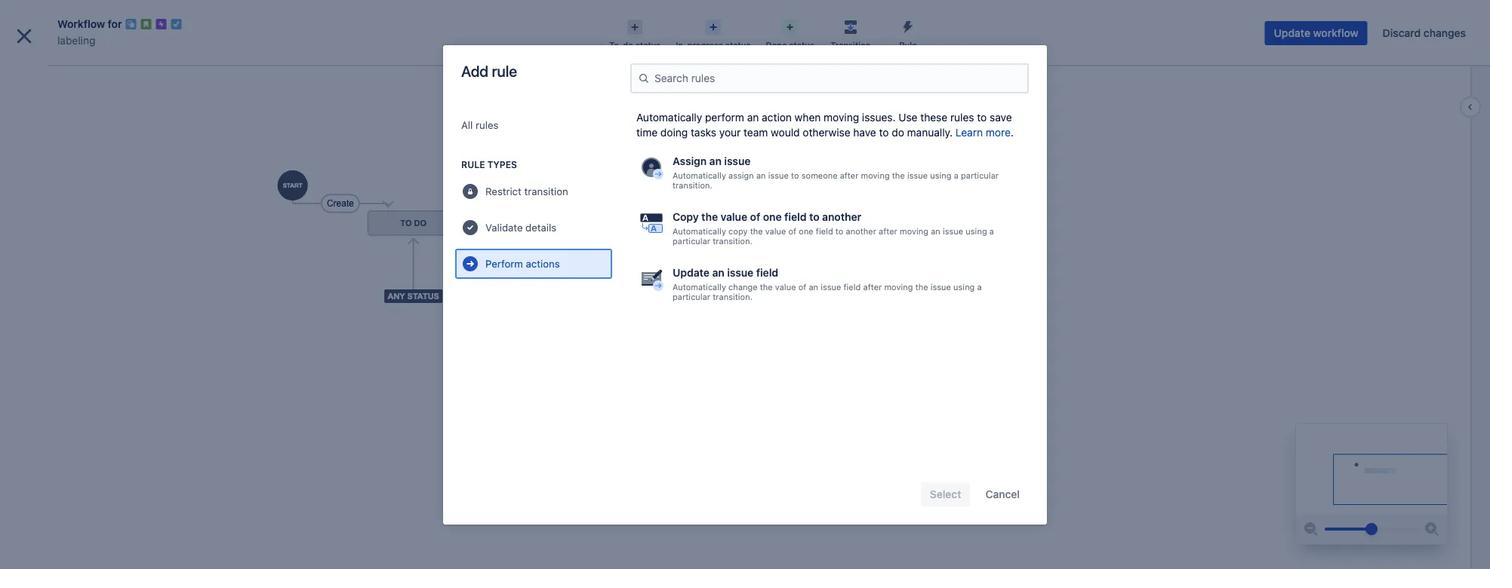 Task type: vqa. For each thing, say whether or not it's contained in the screenshot.
top "JIRA"
no



Task type: describe. For each thing, give the bounding box(es) containing it.
validate details button
[[455, 213, 612, 243]]

tasks
[[691, 126, 716, 139]]

you're in the workflow viewfinder, use the arrow keys to move it element
[[1296, 424, 1447, 515]]

using inside update an issue field automatically change the value of an issue field after moving the issue using a particular transition.
[[953, 282, 975, 292]]

do inside popup button
[[623, 40, 633, 50]]

transition. inside assign an issue automatically assign an issue to someone after moving the issue using a particular transition.
[[673, 180, 712, 190]]

moving inside automatically perform an action when moving issues. use these rules to save time doing tasks your team would otherwise have to do manually.
[[824, 111, 859, 124]]

0 vertical spatial of
[[750, 211, 760, 223]]

transition button
[[822, 15, 879, 51]]

value inside update an issue field automatically change the value of an issue field after moving the issue using a particular transition.
[[775, 282, 796, 292]]

perform actions
[[485, 258, 560, 270]]

update workflow button
[[1265, 21, 1368, 45]]

to-do status
[[609, 40, 661, 50]]

1 vertical spatial value
[[765, 226, 786, 236]]

moving inside assign an issue automatically assign an issue to someone after moving the issue using a particular transition.
[[861, 171, 890, 180]]

time
[[636, 126, 658, 139]]

learn
[[956, 126, 983, 139]]

automatically inside assign an issue automatically assign an issue to someone after moving the issue using a particular transition.
[[673, 171, 726, 180]]

automatically inside copy the value of one field to another automatically copy the value of one field to another after moving an issue using a particular transition.
[[673, 226, 726, 236]]

workflow
[[1313, 27, 1359, 39]]

transition
[[524, 186, 568, 198]]

types
[[487, 159, 517, 170]]

details
[[526, 222, 556, 234]]

primary element
[[9, 0, 1203, 42]]

after inside update an issue field automatically change the value of an issue field after moving the issue using a particular transition.
[[863, 282, 882, 292]]

have
[[853, 126, 876, 139]]

save
[[990, 111, 1012, 124]]

Search rules text field
[[650, 65, 1021, 92]]

copy
[[673, 211, 699, 223]]

to down someone
[[809, 211, 820, 223]]

status for in-progress status
[[726, 40, 751, 50]]

1 vertical spatial another
[[846, 226, 876, 236]]

dialog containing workflow for
[[0, 0, 1490, 570]]

discard
[[1383, 27, 1421, 39]]

to down 'issues.'
[[879, 126, 889, 139]]

particular inside update an issue field automatically change the value of an issue field after moving the issue using a particular transition.
[[673, 292, 710, 302]]

in-progress status
[[676, 40, 751, 50]]

use
[[899, 111, 918, 124]]

perform
[[485, 258, 523, 270]]

rules inside all rules button
[[476, 119, 499, 131]]

all
[[461, 119, 473, 131]]

using inside copy the value of one field to another automatically copy the value of one field to another after moving an issue using a particular transition.
[[966, 226, 987, 236]]

would
[[771, 126, 800, 139]]

update an issue field automatically change the value of an issue field after moving the issue using a particular transition.
[[673, 267, 982, 302]]

copy the value of one field to another automatically copy the value of one field to another after moving an issue using a particular transition.
[[673, 211, 994, 246]]

.
[[1011, 126, 1014, 139]]

particular inside assign an issue automatically assign an issue to someone after moving the issue using a particular transition.
[[961, 171, 999, 180]]

a inside update an issue field automatically change the value of an issue field after moving the issue using a particular transition.
[[977, 282, 982, 292]]

all rules
[[461, 119, 499, 131]]

select a rule element
[[630, 146, 1029, 311]]

update workflow
[[1274, 27, 1359, 39]]

0 vertical spatial value
[[721, 211, 747, 223]]

field down someone
[[784, 211, 807, 223]]

to up update an issue field automatically change the value of an issue field after moving the issue using a particular transition.
[[836, 226, 844, 236]]

an inside automatically perform an action when moving issues. use these rules to save time doing tasks your team would otherwise have to do manually.
[[747, 111, 759, 124]]

field up update an issue field automatically change the value of an issue field after moving the issue using a particular transition.
[[816, 226, 833, 236]]

of inside update an issue field automatically change the value of an issue field after moving the issue using a particular transition.
[[798, 282, 806, 292]]

zoom in image
[[1423, 521, 1441, 539]]

cancel
[[986, 489, 1020, 501]]

add rule dialog
[[443, 45, 1047, 525]]

transition
[[831, 40, 871, 50]]

add rule
[[461, 62, 517, 80]]

change
[[729, 282, 758, 292]]

automatically inside automatically perform an action when moving issues. use these rules to save time doing tasks your team would otherwise have to do manually.
[[636, 111, 702, 124]]

someone
[[802, 171, 838, 180]]

perform
[[705, 111, 744, 124]]



Task type: locate. For each thing, give the bounding box(es) containing it.
rules up learn
[[950, 111, 974, 124]]

automatically perform an action when moving issues. use these rules to save time doing tasks your team would otherwise have to do manually.
[[636, 111, 1012, 139]]

to left someone
[[791, 171, 799, 180]]

doing
[[661, 126, 688, 139]]

field
[[784, 211, 807, 223], [816, 226, 833, 236], [756, 267, 778, 279], [844, 282, 861, 292]]

rule button
[[879, 15, 937, 51]]

Zoom level range field
[[1325, 515, 1419, 545]]

1 horizontal spatial of
[[789, 226, 797, 236]]

1 vertical spatial update
[[673, 267, 710, 279]]

2 vertical spatial value
[[775, 282, 796, 292]]

update inside update workflow button
[[1274, 27, 1311, 39]]

team
[[744, 126, 768, 139]]

update for update workflow
[[1274, 27, 1311, 39]]

automatically down copy
[[673, 226, 726, 236]]

rules
[[950, 111, 974, 124], [476, 119, 499, 131]]

restrict transition button
[[455, 177, 612, 207]]

0 horizontal spatial update
[[673, 267, 710, 279]]

1 vertical spatial a
[[990, 226, 994, 236]]

another down assign an issue automatically assign an issue to someone after moving the issue using a particular transition.
[[822, 211, 862, 223]]

group
[[6, 277, 175, 388], [6, 277, 175, 348], [6, 348, 175, 388]]

0 vertical spatial update
[[1274, 27, 1311, 39]]

field down copy the value of one field to another automatically copy the value of one field to another after moving an issue using a particular transition.
[[844, 282, 861, 292]]

0 horizontal spatial a
[[954, 171, 959, 180]]

add
[[461, 62, 488, 80]]

0 vertical spatial do
[[623, 40, 633, 50]]

rules right all
[[476, 119, 499, 131]]

issue inside copy the value of one field to another automatically copy the value of one field to another after moving an issue using a particular transition.
[[943, 226, 963, 236]]

a inside assign an issue automatically assign an issue to someone after moving the issue using a particular transition.
[[954, 171, 959, 180]]

2 horizontal spatial a
[[990, 226, 994, 236]]

manually.
[[907, 126, 953, 139]]

1 vertical spatial transition.
[[713, 236, 753, 246]]

the
[[892, 171, 905, 180], [701, 211, 718, 223], [750, 226, 763, 236], [760, 282, 773, 292], [915, 282, 928, 292]]

automatically down assign
[[673, 171, 726, 180]]

rule types
[[461, 159, 517, 170]]

0 horizontal spatial one
[[763, 211, 782, 223]]

0 vertical spatial one
[[763, 211, 782, 223]]

automatically inside update an issue field automatically change the value of an issue field after moving the issue using a particular transition.
[[673, 282, 726, 292]]

1 status from the left
[[636, 40, 661, 50]]

actions
[[526, 258, 560, 270]]

validate details
[[485, 222, 556, 234]]

one
[[763, 211, 782, 223], [799, 226, 814, 236]]

transition. up the change
[[713, 236, 753, 246]]

rules inside automatically perform an action when moving issues. use these rules to save time doing tasks your team would otherwise have to do manually.
[[950, 111, 974, 124]]

particular down copy
[[673, 236, 710, 246]]

2 vertical spatial using
[[953, 282, 975, 292]]

particular left the change
[[673, 292, 710, 302]]

2 horizontal spatial status
[[789, 40, 815, 50]]

0 horizontal spatial of
[[750, 211, 760, 223]]

1 vertical spatial do
[[892, 126, 904, 139]]

1 horizontal spatial rules
[[950, 111, 974, 124]]

transition. inside update an issue field automatically change the value of an issue field after moving the issue using a particular transition.
[[713, 292, 753, 302]]

moving
[[824, 111, 859, 124], [861, 171, 890, 180], [900, 226, 929, 236], [884, 282, 913, 292]]

0 horizontal spatial rules
[[476, 119, 499, 131]]

issues.
[[862, 111, 896, 124]]

an
[[747, 111, 759, 124], [709, 155, 722, 168], [756, 171, 766, 180], [931, 226, 941, 236], [712, 267, 725, 279], [809, 282, 818, 292]]

rule right transition
[[899, 40, 917, 50]]

do
[[623, 40, 633, 50], [892, 126, 904, 139]]

a inside copy the value of one field to another automatically copy the value of one field to another after moving an issue using a particular transition.
[[990, 226, 994, 236]]

an inside copy the value of one field to another automatically copy the value of one field to another after moving an issue using a particular transition.
[[931, 226, 941, 236]]

update left workflow
[[1274, 27, 1311, 39]]

moving inside update an issue field automatically change the value of an issue field after moving the issue using a particular transition.
[[884, 282, 913, 292]]

rule for rule
[[899, 40, 917, 50]]

2 status from the left
[[726, 40, 751, 50]]

assign
[[729, 171, 754, 180]]

0 vertical spatial using
[[930, 171, 952, 180]]

transition. down copy
[[713, 292, 753, 302]]

update for update an issue field automatically change the value of an issue field after moving the issue using a particular transition.
[[673, 267, 710, 279]]

changes
[[1424, 27, 1466, 39]]

0 horizontal spatial rule
[[461, 159, 485, 170]]

in-
[[676, 40, 687, 50]]

1 vertical spatial of
[[789, 226, 797, 236]]

update down copy
[[673, 267, 710, 279]]

discard changes button
[[1374, 21, 1475, 45]]

a
[[954, 171, 959, 180], [990, 226, 994, 236], [977, 282, 982, 292]]

restrict
[[485, 186, 522, 198]]

these
[[920, 111, 948, 124]]

1 vertical spatial particular
[[673, 236, 710, 246]]

assign
[[673, 155, 707, 168]]

do left in-
[[623, 40, 633, 50]]

transition.
[[673, 180, 712, 190], [713, 236, 753, 246], [713, 292, 753, 302]]

rule inside group
[[461, 159, 485, 170]]

to
[[977, 111, 987, 124], [879, 126, 889, 139], [791, 171, 799, 180], [809, 211, 820, 223], [836, 226, 844, 236]]

all rules button
[[455, 110, 612, 140]]

labeling link
[[57, 32, 95, 50]]

field up the change
[[756, 267, 778, 279]]

2 vertical spatial a
[[977, 282, 982, 292]]

learn more .
[[956, 126, 1014, 139]]

perform actions button
[[455, 249, 612, 279]]

3 status from the left
[[789, 40, 815, 50]]

progress
[[687, 40, 723, 50]]

1 vertical spatial after
[[879, 226, 898, 236]]

value up copy
[[721, 211, 747, 223]]

transition. down assign
[[673, 180, 712, 190]]

2 vertical spatial after
[[863, 282, 882, 292]]

1 horizontal spatial do
[[892, 126, 904, 139]]

otherwise
[[803, 126, 850, 139]]

2 vertical spatial particular
[[673, 292, 710, 302]]

done status
[[766, 40, 815, 50]]

do down the use
[[892, 126, 904, 139]]

to-
[[609, 40, 623, 50]]

1 horizontal spatial status
[[726, 40, 751, 50]]

using inside assign an issue automatically assign an issue to someone after moving the issue using a particular transition.
[[930, 171, 952, 180]]

status right done
[[789, 40, 815, 50]]

to up the learn more link
[[977, 111, 987, 124]]

transition. inside copy the value of one field to another automatically copy the value of one field to another after moving an issue using a particular transition.
[[713, 236, 753, 246]]

update inside update an issue field automatically change the value of an issue field after moving the issue using a particular transition.
[[673, 267, 710, 279]]

another
[[822, 211, 862, 223], [846, 226, 876, 236]]

rule
[[899, 40, 917, 50], [461, 159, 485, 170]]

Search field
[[1203, 9, 1354, 33]]

status
[[636, 40, 661, 50], [726, 40, 751, 50], [789, 40, 815, 50]]

0 vertical spatial transition.
[[673, 180, 712, 190]]

after inside copy the value of one field to another automatically copy the value of one field to another after moving an issue using a particular transition.
[[879, 226, 898, 236]]

another up update an issue field automatically change the value of an issue field after moving the issue using a particular transition.
[[846, 226, 876, 236]]

after inside assign an issue automatically assign an issue to someone after moving the issue using a particular transition.
[[840, 171, 859, 180]]

0 horizontal spatial status
[[636, 40, 661, 50]]

value
[[721, 211, 747, 223], [765, 226, 786, 236], [775, 282, 796, 292]]

rule left types
[[461, 159, 485, 170]]

1 vertical spatial using
[[966, 226, 987, 236]]

close workflow editor image
[[12, 24, 36, 48]]

1 horizontal spatial a
[[977, 282, 982, 292]]

status inside popup button
[[726, 40, 751, 50]]

0 vertical spatial rule
[[899, 40, 917, 50]]

automatically up doing
[[636, 111, 702, 124]]

automatically left the change
[[673, 282, 726, 292]]

restrict transition
[[485, 186, 568, 198]]

0 vertical spatial a
[[954, 171, 959, 180]]

when
[[795, 111, 821, 124]]

particular inside copy the value of one field to another automatically copy the value of one field to another after moving an issue using a particular transition.
[[673, 236, 710, 246]]

2 vertical spatial transition.
[[713, 292, 753, 302]]

in-progress status button
[[668, 15, 758, 51]]

copy
[[729, 226, 748, 236]]

moving inside copy the value of one field to another automatically copy the value of one field to another after moving an issue using a particular transition.
[[900, 226, 929, 236]]

more
[[986, 126, 1011, 139]]

filter rules group
[[455, 110, 612, 285]]

2 vertical spatial of
[[798, 282, 806, 292]]

2 horizontal spatial of
[[798, 282, 806, 292]]

jira software image
[[39, 12, 141, 30], [39, 12, 141, 30]]

using
[[930, 171, 952, 180], [966, 226, 987, 236], [953, 282, 975, 292]]

workflow
[[57, 18, 105, 30]]

particular down the learn more link
[[961, 171, 999, 180]]

assign an issue automatically assign an issue to someone after moving the issue using a particular transition.
[[673, 155, 999, 190]]

done
[[766, 40, 787, 50]]

the inside assign an issue automatically assign an issue to someone after moving the issue using a particular transition.
[[892, 171, 905, 180]]

1 horizontal spatial one
[[799, 226, 814, 236]]

of
[[750, 211, 760, 223], [789, 226, 797, 236], [798, 282, 806, 292]]

dialog
[[0, 0, 1490, 570]]

0 horizontal spatial do
[[623, 40, 633, 50]]

of right copy
[[789, 226, 797, 236]]

action
[[762, 111, 792, 124]]

value right the change
[[775, 282, 796, 292]]

of down assign
[[750, 211, 760, 223]]

after
[[840, 171, 859, 180], [879, 226, 898, 236], [863, 282, 882, 292]]

1 vertical spatial rule
[[461, 159, 485, 170]]

cancel button
[[977, 483, 1029, 507]]

do inside automatically perform an action when moving issues. use these rules to save time doing tasks your team would otherwise have to do manually.
[[892, 126, 904, 139]]

workflow for
[[57, 18, 122, 30]]

rule inside popup button
[[899, 40, 917, 50]]

1 vertical spatial one
[[799, 226, 814, 236]]

1 horizontal spatial update
[[1274, 27, 1311, 39]]

banner
[[0, 0, 1490, 42]]

discard changes
[[1383, 27, 1466, 39]]

particular
[[961, 171, 999, 180], [673, 236, 710, 246], [673, 292, 710, 302]]

automatically
[[636, 111, 702, 124], [673, 171, 726, 180], [673, 226, 726, 236], [673, 282, 726, 292]]

for
[[108, 18, 122, 30]]

1 horizontal spatial rule
[[899, 40, 917, 50]]

rule for rule types
[[461, 159, 485, 170]]

to-do status button
[[602, 15, 668, 51]]

your
[[719, 126, 741, 139]]

0 vertical spatial after
[[840, 171, 859, 180]]

issue
[[724, 155, 751, 168], [768, 171, 789, 180], [907, 171, 928, 180], [943, 226, 963, 236], [727, 267, 754, 279], [821, 282, 841, 292], [931, 282, 951, 292]]

done status button
[[758, 15, 822, 51]]

of right the change
[[798, 282, 806, 292]]

to inside assign an issue automatically assign an issue to someone after moving the issue using a particular transition.
[[791, 171, 799, 180]]

value right copy
[[765, 226, 786, 236]]

update
[[1274, 27, 1311, 39], [673, 267, 710, 279]]

rule
[[492, 62, 517, 80]]

status right to-
[[636, 40, 661, 50]]

status for to-do status
[[636, 40, 661, 50]]

0 vertical spatial another
[[822, 211, 862, 223]]

0 vertical spatial particular
[[961, 171, 999, 180]]

learn more link
[[956, 126, 1011, 139]]

validate
[[485, 222, 523, 234]]

rule types group
[[455, 146, 612, 285]]

labeling
[[57, 34, 95, 47]]

status right progress
[[726, 40, 751, 50]]

zoom out image
[[1302, 521, 1320, 539]]



